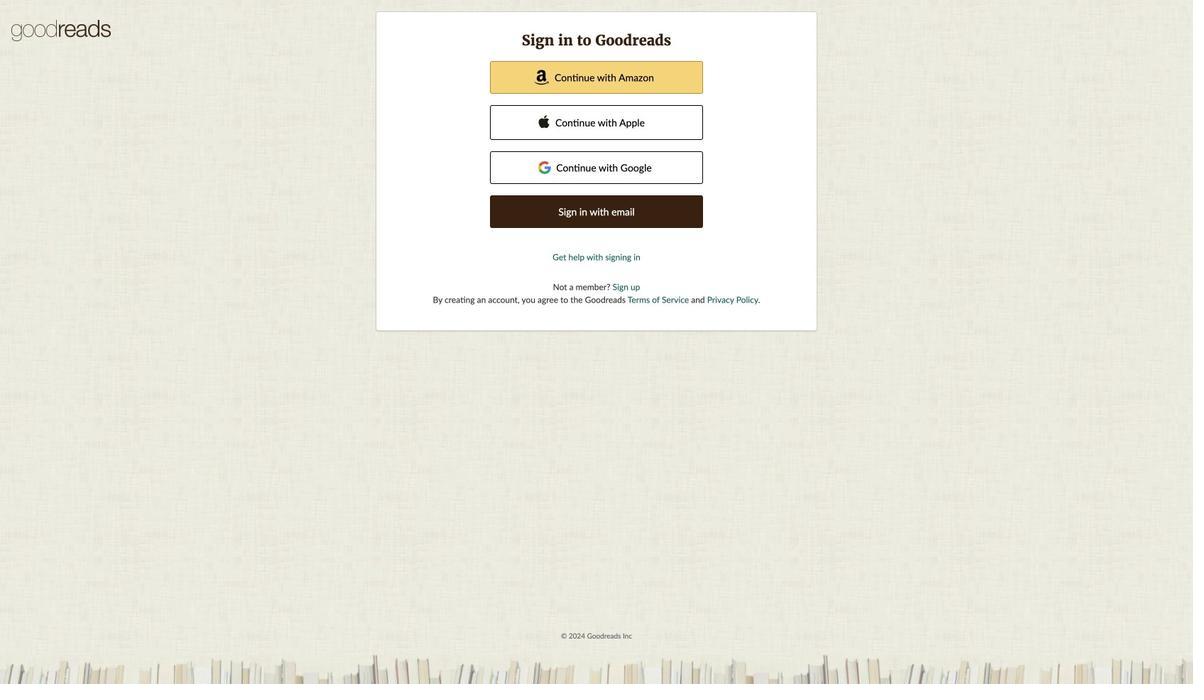 Task type: describe. For each thing, give the bounding box(es) containing it.
goodreads: book reviews, recommendations, and discussion image
[[11, 20, 111, 41]]



Task type: vqa. For each thing, say whether or not it's contained in the screenshot.
search box
no



